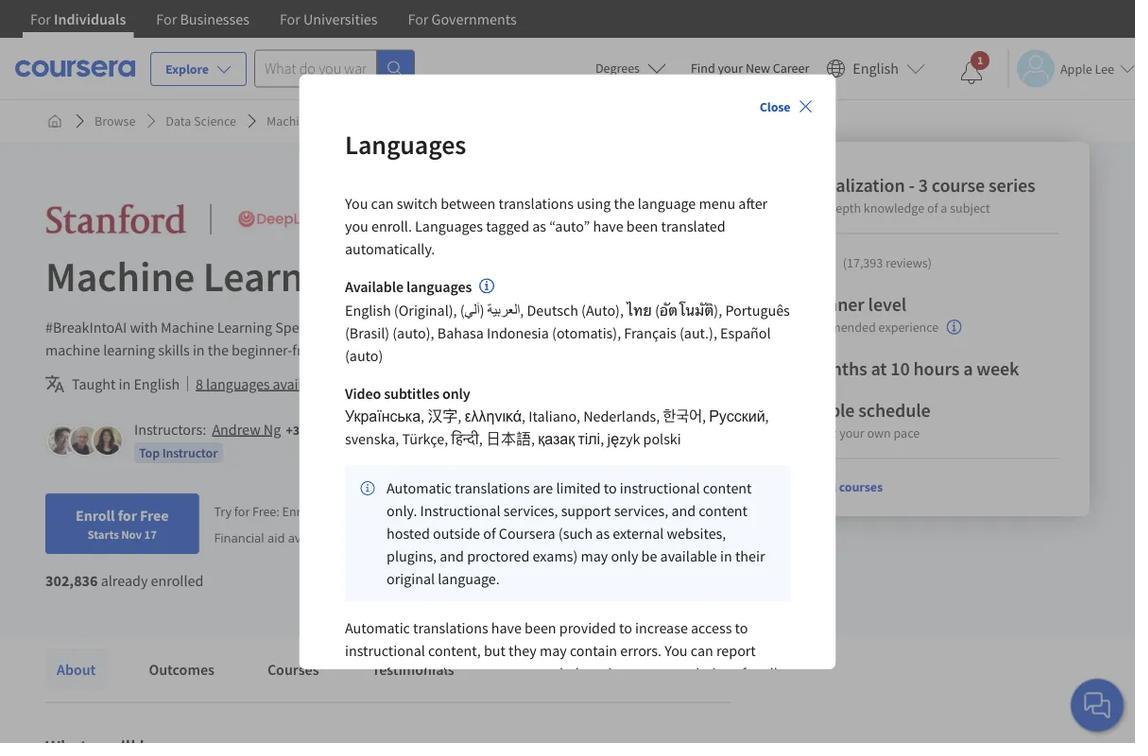 Task type: locate. For each thing, give the bounding box(es) containing it.
1 horizontal spatial andrew
[[556, 340, 605, 359]]

17
[[144, 527, 157, 542]]

enroll right free:
[[282, 503, 315, 520]]

services, up external
[[614, 502, 668, 520]]

outside
[[433, 524, 480, 543]]

automatic up errors
[[345, 619, 410, 638]]

available languages
[[345, 277, 472, 296]]

a left the week
[[964, 357, 974, 381]]

1 horizontal spatial may
[[539, 642, 567, 660]]

enroll inside try for free: enroll to start your 7-day full access free trial financial aid available
[[282, 503, 315, 520]]

0 horizontal spatial may
[[436, 375, 464, 393]]

beginner level recommended experience
[[793, 293, 939, 336]]

english for english
[[853, 59, 899, 78]]

for for individuals
[[30, 9, 51, 28]]

for left individuals in the top left of the page
[[30, 9, 51, 28]]

of inside automatic translations are limited to instructional content only. instructional services, support services, and content hosted outside of coursera (such as external websites, plugins, and proctored exams) may only be available in their original language.
[[483, 524, 496, 543]]

menu left the after
[[699, 194, 735, 212]]

may left not
[[436, 375, 464, 393]]

0 vertical spatial only
[[442, 384, 470, 403]]

specialization inside specialization - 3 course series get in-depth knowledge of a subject
[[793, 174, 906, 197]]

have down using
[[593, 216, 623, 235]]

your left the own
[[840, 425, 865, 442]]

302,836
[[45, 571, 98, 590]]

0 horizontal spatial all
[[762, 664, 778, 683]]

1 horizontal spatial languages
[[406, 277, 472, 296]]

1 for from the left
[[30, 9, 51, 28]]

machine learning
[[267, 113, 364, 130]]

english right career
[[853, 59, 899, 78]]

course inside specialization - 3 course series get in-depth knowledge of a subject
[[932, 174, 986, 197]]

languages for 8
[[206, 375, 270, 393]]

free
[[480, 503, 501, 520]]

develop
[[603, 318, 654, 337]]

language right using
[[638, 194, 696, 212]]

and down outside
[[440, 547, 464, 566]]

more
[[302, 421, 333, 438]]

1 vertical spatial ng
[[264, 420, 281, 439]]

some content may not be translated
[[345, 375, 574, 393]]

0 horizontal spatial enroll
[[76, 506, 115, 525]]

0 horizontal spatial language
[[443, 664, 501, 683]]

to up errors.
[[619, 619, 632, 638]]

for left universities
[[280, 9, 301, 28]]

as inside you can switch between translations using the language menu after you enroll. languages tagged as "auto" have been translated automatically.
[[532, 216, 546, 235]]

0 vertical spatial menu
[[699, 194, 735, 212]]

a left subject
[[941, 200, 948, 217]]

nov
[[121, 527, 142, 542]]

been inside the automatic translations have been provided to increase access to instructional content, but they may contain errors. you can report errors from the language menu to help us improve translations for all coursera learners.
[[525, 619, 556, 638]]

4 for from the left
[[408, 9, 429, 28]]

ai right by
[[480, 340, 493, 359]]

0 vertical spatial access
[[441, 503, 477, 520]]

0 horizontal spatial at
[[826, 425, 837, 442]]

available down websites,
[[660, 547, 717, 566]]

access up report
[[691, 619, 732, 638]]

1 horizontal spatial instructional
[[620, 479, 700, 498]]

your left 7-
[[360, 503, 385, 520]]

1 vertical spatial at
[[826, 425, 837, 442]]

2 horizontal spatial the
[[614, 194, 635, 212]]

are
[[533, 479, 553, 498]]

only.
[[386, 502, 417, 520]]

2 vertical spatial your
[[360, 503, 385, 520]]

0 horizontal spatial menu
[[504, 664, 540, 683]]

testimonials link
[[361, 649, 466, 690]]

0 vertical spatial course
[[932, 174, 986, 197]]

learning for machine learning specialization
[[203, 250, 360, 302]]

after
[[738, 194, 768, 212]]

0 vertical spatial automatic
[[386, 479, 452, 498]]

the
[[614, 194, 635, 212], [208, 340, 229, 359], [419, 664, 439, 683]]

languages inside dialog
[[406, 277, 472, 296]]

have inside you can switch between translations using the language menu after you enroll. languages tagged as "auto" have been translated automatically.
[[593, 216, 623, 235]]

language down content,
[[443, 664, 501, 683]]

for for universities
[[280, 9, 301, 28]]

1 vertical spatial your
[[840, 425, 865, 442]]

you up "you"
[[345, 194, 368, 212]]

1 vertical spatial ai
[[480, 340, 493, 359]]

only down external
[[611, 547, 638, 566]]

and
[[576, 318, 600, 337], [671, 502, 696, 520], [440, 547, 464, 566]]

2 horizontal spatial in
[[720, 547, 732, 566]]

automatic inside automatic translations are limited to instructional content only. instructional services, support services, and content hosted outside of coursera (such as external websites, plugins, and proctored exams) may only be available in their original language.
[[386, 479, 452, 498]]

automatic
[[386, 479, 452, 498], [345, 619, 410, 638]]

1 horizontal spatial ai
[[501, 318, 513, 337]]

1 horizontal spatial you
[[665, 642, 688, 660]]

available right "aid"
[[288, 529, 339, 546]]

instructional down polski
[[620, 479, 700, 498]]

1 horizontal spatial all
[[823, 479, 837, 496]]

1 horizontal spatial be
[[641, 547, 657, 566]]

(otomatis),
[[552, 324, 621, 343]]

and inside #breakintoai with machine learning specialization. master fundamental ai concepts and develop practical machine learning skills in the beginner-friendly, 3-course program by ai visionary andrew ng
[[576, 318, 600, 337]]

the left beginner-
[[208, 340, 229, 359]]

translations up "tagged"
[[498, 194, 574, 212]]

0 horizontal spatial specialization
[[368, 250, 618, 302]]

services, down are
[[503, 502, 558, 520]]

andrew ng image
[[48, 427, 77, 455]]

0 vertical spatial be
[[491, 375, 507, 393]]

can left report
[[691, 642, 713, 660]]

learning for machine learning
[[316, 113, 364, 130]]

as inside automatic translations are limited to instructional content only. instructional services, support services, and content hosted outside of coursera (such as external websites, plugins, and proctored exams) may only be available in their original language.
[[596, 524, 610, 543]]

free:
[[253, 503, 280, 520]]

ai up visionary
[[501, 318, 513, 337]]

you can switch between translations using the language menu after you enroll. languages tagged as "auto" have been translated automatically.
[[345, 194, 768, 258]]

by
[[462, 340, 477, 359]]

for inside enroll for free starts nov 17
[[118, 506, 137, 525]]

master
[[371, 318, 413, 337]]

view all courses link
[[793, 479, 883, 496]]

0 vertical spatial and
[[576, 318, 600, 337]]

2 horizontal spatial and
[[671, 502, 696, 520]]

1 vertical spatial and
[[671, 502, 696, 520]]

2 vertical spatial machine
[[161, 318, 214, 337]]

knowledge
[[864, 200, 925, 217]]

as left ""auto""
[[532, 216, 546, 235]]

to inside try for free: enroll to start your 7-day full access free trial financial aid available
[[318, 503, 329, 520]]

to left start
[[318, 503, 329, 520]]

specialization - 3 course series get in-depth knowledge of a subject
[[793, 174, 1036, 217]]

learning
[[316, 113, 364, 130], [203, 250, 360, 302], [217, 318, 272, 337]]

content,
[[428, 642, 481, 660]]

be down external
[[641, 547, 657, 566]]

english up "(brasil)"
[[345, 301, 391, 320]]

video
[[345, 384, 381, 403]]

close button
[[753, 89, 821, 124]]

languages right 8
[[206, 375, 270, 393]]

more information on translated content image
[[479, 278, 494, 293]]

schedule
[[859, 399, 931, 422]]

learn
[[793, 425, 824, 442]]

external
[[613, 524, 664, 543]]

of down 3
[[928, 200, 939, 217]]

courses
[[268, 660, 319, 679]]

for left governments
[[408, 9, 429, 28]]

trial
[[504, 503, 526, 520]]

menu inside the automatic translations have been provided to increase access to instructional content, but they may contain errors. you can report errors from the language menu to help us improve translations for all coursera learners.
[[504, 664, 540, 683]]

to right limited in the bottom of the page
[[604, 479, 617, 498]]

0 vertical spatial english
[[853, 59, 899, 78]]

of down free
[[483, 524, 496, 543]]

aarti bagul image
[[94, 427, 122, 455]]

flexible
[[793, 399, 855, 422]]

-
[[909, 174, 915, 197]]

1 vertical spatial the
[[208, 340, 229, 359]]

1 horizontal spatial your
[[718, 60, 743, 77]]

in
[[193, 340, 205, 359], [119, 375, 131, 393], [720, 547, 732, 566]]

1 horizontal spatial ng
[[608, 340, 625, 359]]

andrew up instructor
[[212, 420, 261, 439]]

for right try
[[234, 503, 250, 520]]

translations down report
[[663, 664, 739, 683]]

pace
[[894, 425, 920, 442]]

1 vertical spatial course
[[359, 340, 402, 359]]

instructional inside the automatic translations have been provided to increase access to instructional content, but they may contain errors. you can report errors from the language menu to help us improve translations for all coursera learners.
[[345, 642, 425, 660]]

day
[[398, 503, 418, 520]]

financial
[[214, 529, 264, 546]]

українська,
[[345, 407, 424, 426]]

coursera down trial
[[499, 524, 555, 543]]

the inside you can switch between translations using the language menu after you enroll. languages tagged as "auto" have been translated automatically.
[[614, 194, 635, 212]]

0 horizontal spatial services,
[[503, 502, 558, 520]]

languages up switch
[[345, 128, 466, 161]]

learners.
[[404, 687, 460, 706]]

career
[[773, 60, 810, 77]]

0 vertical spatial you
[[345, 194, 368, 212]]

access up outside
[[441, 503, 477, 520]]

instructors:
[[134, 420, 206, 439]]

1 horizontal spatial course
[[932, 174, 986, 197]]

coursera down errors
[[345, 687, 401, 706]]

languages inside button
[[206, 375, 270, 393]]

machine learning specialization
[[45, 250, 618, 302]]

0 vertical spatial languages
[[406, 277, 472, 296]]

0 horizontal spatial instructional
[[345, 642, 425, 660]]

may up help
[[539, 642, 567, 660]]

0 horizontal spatial be
[[491, 375, 507, 393]]

in right skills
[[193, 340, 205, 359]]

video subtitles only українська, 汉字, ελληνικά, italiano, nederlands, 한국어, русский, svenska, türkçe, हिन्दी, 日本語, қазақ тілі, język polski
[[345, 384, 769, 449]]

enroll inside enroll for free starts nov 17
[[76, 506, 115, 525]]

for up nov
[[118, 506, 137, 525]]

indonesia
[[487, 324, 549, 343]]

machine right science
[[267, 113, 313, 130]]

english button
[[819, 38, 933, 99]]

to inside automatic translations are limited to instructional content only. instructional services, support services, and content hosted outside of coursera (such as external websites, plugins, and proctored exams) may only be available in their original language.
[[604, 479, 617, 498]]

2 vertical spatial available
[[660, 547, 717, 566]]

0 horizontal spatial andrew
[[212, 420, 261, 439]]

1 vertical spatial a
[[964, 357, 974, 381]]

coursera inside automatic translations are limited to instructional content only. instructional services, support services, and content hosted outside of coursera (such as external websites, plugins, and proctored exams) may only be available in their original language.
[[499, 524, 555, 543]]

2 horizontal spatial for
[[742, 664, 759, 683]]

english down skills
[[134, 375, 180, 393]]

only inside "video subtitles only українська, 汉字, ελληνικά, italiano, nederlands, 한국어, русский, svenska, türkçe, हिन्दी, 日本語, қазақ тілі, język polski"
[[442, 384, 470, 403]]

only
[[442, 384, 470, 403], [611, 547, 638, 566]]

only up 汉字,
[[442, 384, 470, 403]]

0 vertical spatial all
[[823, 479, 837, 496]]

be right not
[[491, 375, 507, 393]]

your right find
[[718, 60, 743, 77]]

may inside automatic translations are limited to instructional content only. instructional services, support services, and content hosted outside of coursera (such as external websites, plugins, and proctored exams) may only be available in their original language.
[[581, 547, 608, 566]]

for for businesses
[[156, 9, 177, 28]]

1 horizontal spatial services,
[[614, 502, 668, 520]]

deeplearning.ai image
[[235, 202, 376, 236]]

1 horizontal spatial in
[[193, 340, 205, 359]]

0 vertical spatial instructional
[[620, 479, 700, 498]]

1 horizontal spatial been
[[626, 216, 658, 235]]

2 vertical spatial english
[[134, 375, 180, 393]]

browse
[[95, 113, 136, 130]]

may down (such
[[581, 547, 608, 566]]

improve
[[608, 664, 660, 683]]

aid
[[268, 529, 285, 546]]

1 vertical spatial menu
[[504, 664, 540, 683]]

1 vertical spatial may
[[581, 547, 608, 566]]

(aut.),
[[679, 324, 717, 343]]

1 vertical spatial languages
[[415, 216, 483, 235]]

financial aid available button
[[214, 529, 339, 546]]

1 horizontal spatial the
[[419, 664, 439, 683]]

been up they at the bottom left of the page
[[525, 619, 556, 638]]

(such
[[558, 524, 593, 543]]

for down report
[[742, 664, 759, 683]]

andrew down "concepts"
[[556, 340, 605, 359]]

automatic up "day" at the bottom of the page
[[386, 479, 452, 498]]

hosted
[[386, 524, 430, 543]]

0 horizontal spatial you
[[345, 194, 368, 212]]

chat with us image
[[1083, 690, 1113, 721]]

english (original), العربية (آلي), deutsch (auto), ไทย (อัตโนมัติ), português (brasil) (auto), bahasa indonesia (otomatis), français (aut.), español (auto)
[[345, 301, 790, 365]]

friendly,
[[292, 340, 344, 359]]

ng left +3
[[264, 420, 281, 439]]

english inside button
[[853, 59, 899, 78]]

week
[[977, 357, 1020, 381]]

already
[[101, 571, 148, 590]]

тілі,
[[578, 430, 604, 449]]

course down the "master"
[[359, 340, 402, 359]]

machine up the with
[[45, 250, 195, 302]]

at right learn at the right bottom of the page
[[826, 425, 837, 442]]

0 vertical spatial the
[[614, 194, 635, 212]]

(brasil)
[[345, 324, 389, 343]]

menu inside you can switch between translations using the language menu after you enroll. languages tagged as "auto" have been translated automatically.
[[699, 194, 735, 212]]

been right ""auto""
[[626, 216, 658, 235]]

available down "friendly,"
[[273, 375, 329, 393]]

at left 10 on the right of the page
[[871, 357, 888, 381]]

1 horizontal spatial for
[[234, 503, 250, 520]]

specialization up depth
[[793, 174, 906, 197]]

1 vertical spatial as
[[596, 524, 610, 543]]

specialization down "tagged"
[[368, 250, 618, 302]]

0 horizontal spatial english
[[134, 375, 180, 393]]

your
[[718, 60, 743, 77], [840, 425, 865, 442], [360, 503, 385, 520]]

for for try
[[234, 503, 250, 520]]

to up report
[[735, 619, 748, 638]]

0 horizontal spatial the
[[208, 340, 229, 359]]

+3
[[286, 421, 300, 438]]

for left businesses at the left top of the page
[[156, 9, 177, 28]]

1 vertical spatial you
[[665, 642, 688, 660]]

course
[[932, 174, 986, 197], [359, 340, 402, 359]]

0 horizontal spatial been
[[525, 619, 556, 638]]

to
[[604, 479, 617, 498], [318, 503, 329, 520], [619, 619, 632, 638], [735, 619, 748, 638], [543, 664, 556, 683]]

as right (such
[[596, 524, 610, 543]]

languages up the (original),
[[406, 277, 472, 296]]

support
[[561, 502, 611, 520]]

None search field
[[254, 50, 415, 87]]

the up learners.
[[419, 664, 439, 683]]

your inside flexible schedule learn at your own pace
[[840, 425, 865, 442]]

fundamental
[[416, 318, 498, 337]]

english inside english (original), العربية (آلي), deutsch (auto), ไทย (อัตโนมัติ), português (brasil) (auto), bahasa indonesia (otomatis), français (aut.), español (auto)
[[345, 301, 391, 320]]

0 horizontal spatial ng
[[264, 420, 281, 439]]

languages down between
[[415, 216, 483, 235]]

1 vertical spatial of
[[483, 524, 496, 543]]

machine up skills
[[161, 318, 214, 337]]

machine
[[45, 340, 100, 359]]

1 vertical spatial have
[[491, 619, 522, 638]]

0 horizontal spatial as
[[532, 216, 546, 235]]

1 vertical spatial machine
[[45, 250, 195, 302]]

2
[[793, 357, 802, 381]]

have up but
[[491, 619, 522, 638]]

translated
[[661, 216, 725, 235], [510, 375, 574, 393]]

1 horizontal spatial of
[[928, 200, 939, 217]]

0 horizontal spatial can
[[371, 194, 393, 212]]

1 horizontal spatial menu
[[699, 194, 735, 212]]

enroll up starts
[[76, 506, 115, 525]]

languages
[[406, 277, 472, 296], [206, 375, 270, 393]]

can up enroll.
[[371, 194, 393, 212]]

plugins,
[[386, 547, 437, 566]]

2 horizontal spatial may
[[581, 547, 608, 566]]

translated up (อัตโนมัติ),
[[661, 216, 725, 235]]

0 vertical spatial content
[[384, 375, 433, 393]]

0 vertical spatial a
[[941, 200, 948, 217]]

menu down they at the bottom left of the page
[[504, 664, 540, 683]]

0 horizontal spatial in
[[119, 375, 131, 393]]

for
[[234, 503, 250, 520], [118, 506, 137, 525], [742, 664, 759, 683]]

0 horizontal spatial for
[[118, 506, 137, 525]]

automatic inside the automatic translations have been provided to increase access to instructional content, but they may contain errors. you can report errors from the language menu to help us improve translations for all coursera learners.
[[345, 619, 410, 638]]

1 horizontal spatial coursera
[[499, 524, 555, 543]]

close
[[760, 98, 791, 115]]

1 vertical spatial only
[[611, 547, 638, 566]]

1 vertical spatial automatic
[[345, 619, 410, 638]]

to left help
[[543, 664, 556, 683]]

translations up free
[[455, 479, 530, 498]]

coursera inside the automatic translations have been provided to increase access to instructional content, but they may contain errors. you can report errors from the language menu to help us improve translations for all coursera learners.
[[345, 687, 401, 706]]

ng inside #breakintoai with machine learning specialization. master fundamental ai concepts and develop practical machine learning skills in the beginner-friendly, 3-course program by ai visionary andrew ng
[[608, 340, 625, 359]]

instructional
[[620, 479, 700, 498], [345, 642, 425, 660]]

and left the develop
[[576, 318, 600, 337]]

tagged
[[486, 216, 529, 235]]

in right taught
[[119, 375, 131, 393]]

ai
[[501, 318, 513, 337], [480, 340, 493, 359]]

1 horizontal spatial as
[[596, 524, 610, 543]]

the right using
[[614, 194, 635, 212]]

0 vertical spatial been
[[626, 216, 658, 235]]

and up websites,
[[671, 502, 696, 520]]

automatic for automatic translations are limited to instructional content only. instructional services, support services, and content hosted outside of coursera (such as external websites, plugins, and proctored exams) may only be available in their original language.
[[386, 479, 452, 498]]

1 vertical spatial available
[[288, 529, 339, 546]]

ng down the develop
[[608, 340, 625, 359]]

0 vertical spatial your
[[718, 60, 743, 77]]

machine for machine learning specialization
[[45, 250, 195, 302]]

course up subject
[[932, 174, 986, 197]]

instructional up from
[[345, 642, 425, 660]]

enroll for free starts nov 17
[[76, 506, 169, 542]]

1 vertical spatial been
[[525, 619, 556, 638]]

2 for from the left
[[156, 9, 177, 28]]

0 horizontal spatial course
[[359, 340, 402, 359]]

in left 'their'
[[720, 547, 732, 566]]

you down increase
[[665, 642, 688, 660]]

for inside try for free: enroll to start your 7-day full access free trial financial aid available
[[234, 503, 250, 520]]

0 vertical spatial ng
[[608, 340, 625, 359]]

1 horizontal spatial enroll
[[282, 503, 315, 520]]

7-
[[387, 503, 398, 520]]

languages inside you can switch between translations using the language menu after you enroll. languages tagged as "auto" have been translated automatically.
[[415, 216, 483, 235]]

1 vertical spatial coursera
[[345, 687, 401, 706]]

3 for from the left
[[280, 9, 301, 28]]

program
[[405, 340, 459, 359]]

1 vertical spatial language
[[443, 664, 501, 683]]

2 vertical spatial and
[[440, 547, 464, 566]]

enroll
[[282, 503, 315, 520], [76, 506, 115, 525]]

0 horizontal spatial languages
[[206, 375, 270, 393]]

1 horizontal spatial access
[[691, 619, 732, 638]]

translated up italiano,
[[510, 375, 574, 393]]

1 horizontal spatial specialization
[[793, 174, 906, 197]]

1 horizontal spatial have
[[593, 216, 623, 235]]



Task type: vqa. For each thing, say whether or not it's contained in the screenshot.
the top of
yes



Task type: describe. For each thing, give the bounding box(es) containing it.
show notifications image
[[961, 61, 984, 84]]

0 vertical spatial languages
[[345, 128, 466, 161]]

can inside you can switch between translations using the language menu after you enroll. languages tagged as "auto" have been translated automatically.
[[371, 194, 393, 212]]

access inside try for free: enroll to start your 7-day full access free trial financial aid available
[[441, 503, 477, 520]]

in inside #breakintoai with machine learning specialization. master fundamental ai concepts and develop practical machine learning skills in the beginner-friendly, 3-course program by ai visionary andrew ng
[[193, 340, 205, 359]]

0 horizontal spatial and
[[440, 547, 464, 566]]

a inside specialization - 3 course series get in-depth knowledge of a subject
[[941, 200, 948, 217]]

us
[[590, 664, 605, 683]]

(17,393 reviews)
[[843, 254, 932, 271]]

translations inside automatic translations are limited to instructional content only. instructional services, support services, and content hosted outside of coursera (such as external websites, plugins, and proctored exams) may only be available in their original language.
[[455, 479, 530, 498]]

translations inside you can switch between translations using the language menu after you enroll. languages tagged as "auto" have been translated automatically.
[[498, 194, 574, 212]]

limited
[[556, 479, 601, 498]]

3-
[[347, 340, 359, 359]]

العربية
[[487, 301, 520, 320]]

full
[[421, 503, 439, 520]]

ไทย
[[627, 301, 652, 320]]

automatic translations are limited to instructional content only. instructional services, support services, and content hosted outside of coursera (such as external websites, plugins, and proctored exams) may only be available in their original language. element
[[345, 466, 791, 602]]

bahasa
[[437, 324, 484, 343]]

हिन्दी,
[[451, 430, 483, 449]]

ελληνικά,
[[464, 407, 525, 426]]

course inside #breakintoai with machine learning specialization. master fundamental ai concepts and develop practical machine learning skills in the beginner-friendly, 3-course program by ai visionary andrew ng
[[359, 340, 402, 359]]

2 vertical spatial content
[[699, 502, 748, 520]]

about link
[[45, 649, 107, 690]]

in inside automatic translations are limited to instructional content only. instructional services, support services, and content hosted outside of coursera (such as external websites, plugins, and proctored exams) may only be available in their original language.
[[720, 547, 732, 566]]

automatic for automatic translations have been provided to increase access to instructional content, but they may contain errors. you can report errors from the language menu to help us improve translations for all coursera learners.
[[345, 619, 410, 638]]

available inside try for free: enroll to start your 7-day full access free trial financial aid available
[[288, 529, 339, 546]]

universities
[[304, 9, 378, 28]]

errors.
[[620, 642, 662, 660]]

for inside the automatic translations have been provided to increase access to instructional content, but they may contain errors. you can report errors from the language menu to help us improve translations for all coursera learners.
[[742, 664, 759, 683]]

experience
[[879, 319, 939, 336]]

2 services, from the left
[[614, 502, 668, 520]]

learning inside #breakintoai with machine learning specialization. master fundamental ai concepts and develop practical machine learning skills in the beginner-friendly, 3-course program by ai visionary andrew ng
[[217, 318, 272, 337]]

machine for machine learning
[[267, 113, 313, 130]]

0 vertical spatial ai
[[501, 318, 513, 337]]

language inside the automatic translations have been provided to increase access to instructional content, but they may contain errors. you can report errors from the language menu to help us improve translations for all coursera learners.
[[443, 664, 501, 683]]

their
[[735, 547, 765, 566]]

about
[[57, 660, 96, 679]]

(original),
[[394, 301, 457, 320]]

andrew inside instructors: andrew ng +3 more top instructor
[[212, 420, 261, 439]]

for for governments
[[408, 9, 429, 28]]

enrolled
[[151, 571, 204, 590]]

the inside #breakintoai with machine learning specialization. master fundamental ai concepts and develop practical machine learning skills in the beginner-friendly, 3-course program by ai visionary andrew ng
[[208, 340, 229, 359]]

instructors: andrew ng +3 more top instructor
[[134, 420, 333, 462]]

available inside automatic translations are limited to instructional content only. instructional services, support services, and content hosted outside of coursera (such as external websites, plugins, and proctored exams) may only be available in their original language.
[[660, 547, 717, 566]]

1 horizontal spatial a
[[964, 357, 974, 381]]

translated inside you can switch between translations using the language menu after you enroll. languages tagged as "auto" have been translated automatically.
[[661, 216, 725, 235]]

stanford university image
[[45, 202, 187, 236]]

(อัตโนมัติ),
[[655, 301, 722, 320]]

3
[[919, 174, 929, 197]]

for universities
[[280, 9, 378, 28]]

only inside automatic translations are limited to instructional content only. instructional services, support services, and content hosted outside of coursera (such as external websites, plugins, and proctored exams) may only be available in their original language.
[[611, 547, 638, 566]]

data science
[[166, 113, 236, 130]]

geoff ladwig image
[[71, 427, 99, 455]]

ng inside instructors: andrew ng +3 more top instructor
[[264, 420, 281, 439]]

may inside the automatic translations have been provided to increase access to instructional content, but they may contain errors. you can report errors from the language menu to help us improve translations for all coursera learners.
[[539, 642, 567, 660]]

1
[[978, 53, 984, 68]]

find
[[691, 60, 716, 77]]

subtitles
[[384, 384, 439, 403]]

top
[[139, 445, 160, 462]]

subject
[[951, 200, 991, 217]]

depth
[[829, 200, 862, 217]]

can inside the automatic translations have been provided to increase access to instructional content, but they may contain errors. you can report errors from the language menu to help us improve translations for all coursera learners.
[[691, 642, 713, 660]]

languages for available
[[406, 277, 472, 296]]

be inside automatic translations are limited to instructional content only. instructional services, support services, and content hosted outside of coursera (such as external websites, plugins, and proctored exams) may only be available in their original language.
[[641, 547, 657, 566]]

businesses
[[180, 9, 250, 28]]

język
[[607, 430, 640, 449]]

report
[[716, 642, 756, 660]]

you inside you can switch between translations using the language menu after you enroll. languages tagged as "auto" have been translated automatically.
[[345, 194, 368, 212]]

svenska,
[[345, 430, 399, 449]]

banner navigation
[[15, 0, 532, 38]]

translations up content,
[[413, 619, 488, 638]]

instructor
[[162, 445, 218, 462]]

machine learning link
[[259, 104, 372, 138]]

specialization.
[[275, 318, 368, 337]]

instructional inside automatic translations are limited to instructional content only. instructional services, support services, and content hosted outside of coursera (such as external websites, plugins, and proctored exams) may only be available in their original language.
[[620, 479, 700, 498]]

not
[[467, 375, 488, 393]]

months
[[806, 357, 868, 381]]

courses link
[[256, 649, 331, 690]]

taught
[[72, 375, 116, 393]]

(17,393
[[843, 254, 884, 271]]

available
[[345, 277, 403, 296]]

have inside the automatic translations have been provided to increase access to instructional content, but they may contain errors. you can report errors from the language menu to help us improve translations for all coursera learners.
[[491, 619, 522, 638]]

try for free: enroll to start your 7-day full access free trial financial aid available
[[214, 503, 526, 546]]

machine inside #breakintoai with machine learning specialization. master fundamental ai concepts and develop practical machine learning skills in the beginner-friendly, 3-course program by ai visionary andrew ng
[[161, 318, 214, 337]]

languages dialog
[[299, 74, 837, 708]]

help
[[559, 664, 587, 683]]

exams)
[[533, 547, 578, 566]]

beginner-
[[232, 340, 292, 359]]

türkçe,
[[402, 430, 448, 449]]

8 languages available button
[[196, 373, 329, 395]]

0 vertical spatial at
[[871, 357, 888, 381]]

start
[[332, 503, 357, 520]]

the inside the automatic translations have been provided to increase access to instructional content, but they may contain errors. you can report errors from the language menu to help us improve translations for all coursera learners.
[[419, 664, 439, 683]]

your inside try for free: enroll to start your 7-day full access free trial financial aid available
[[360, 503, 385, 520]]

1 vertical spatial content
[[703, 479, 752, 498]]

errors
[[345, 664, 382, 683]]

andrew inside #breakintoai with machine learning specialization. master fundamental ai concepts and develop practical machine learning skills in the beginner-friendly, 3-course program by ai visionary andrew ng
[[556, 340, 605, 359]]

0 horizontal spatial translated
[[510, 375, 574, 393]]

русский,
[[709, 407, 769, 426]]

series
[[989, 174, 1036, 197]]

available inside button
[[273, 375, 329, 393]]

from
[[385, 664, 416, 683]]

access inside the automatic translations have been provided to increase access to instructional content, but they may contain errors. you can report errors from the language menu to help us improve translations for all coursera learners.
[[691, 619, 732, 638]]

0 horizontal spatial ai
[[480, 340, 493, 359]]

data science link
[[158, 104, 244, 138]]

deutsch
[[527, 301, 578, 320]]

+3 more button
[[286, 420, 333, 439]]

courses
[[840, 479, 883, 496]]

1 vertical spatial in
[[119, 375, 131, 393]]

italiano,
[[528, 407, 580, 426]]

they
[[508, 642, 536, 660]]

view all courses
[[793, 479, 883, 496]]

contain
[[570, 642, 617, 660]]

language inside you can switch between translations using the language menu after you enroll. languages tagged as "auto" have been translated automatically.
[[638, 194, 696, 212]]

you inside the automatic translations have been provided to increase access to instructional content, but they may contain errors. you can report errors from the language menu to help us improve translations for all coursera learners.
[[665, 642, 688, 660]]

coursera image
[[15, 53, 135, 83]]

new
[[746, 60, 771, 77]]

individuals
[[54, 9, 126, 28]]

data
[[166, 113, 191, 130]]

of inside specialization - 3 course series get in-depth knowledge of a subject
[[928, 200, 939, 217]]

0 vertical spatial may
[[436, 375, 464, 393]]

testimonials
[[372, 660, 455, 679]]

français
[[624, 324, 676, 343]]

instructional
[[420, 502, 500, 520]]

(آلي),
[[460, 301, 524, 320]]

english for english (original), العربية (آلي), deutsch (auto), ไทย (อัตโนมัติ), português (brasil) (auto), bahasa indonesia (otomatis), français (aut.), español (auto)
[[345, 301, 391, 320]]

recommended
[[793, 319, 876, 336]]

at inside flexible schedule learn at your own pace
[[826, 425, 837, 442]]

automatically.
[[345, 239, 435, 258]]

1 vertical spatial specialization
[[368, 250, 618, 302]]

1 services, from the left
[[503, 502, 558, 520]]

using
[[577, 194, 611, 212]]

for for enroll
[[118, 506, 137, 525]]

all inside the automatic translations have been provided to increase access to instructional content, but they may contain errors. you can report errors from the language menu to help us improve translations for all coursera learners.
[[762, 664, 778, 683]]

automatic translations are limited to instructional content only. instructional services, support services, and content hosted outside of coursera (such as external websites, plugins, and proctored exams) may only be available in their original language.
[[386, 479, 765, 589]]

home image
[[47, 113, 62, 129]]

been inside you can switch between translations using the language menu after you enroll. languages tagged as "auto" have been translated automatically.
[[626, 216, 658, 235]]

increase
[[635, 619, 688, 638]]

find your new career
[[691, 60, 810, 77]]

andrew ng link
[[212, 420, 281, 439]]



